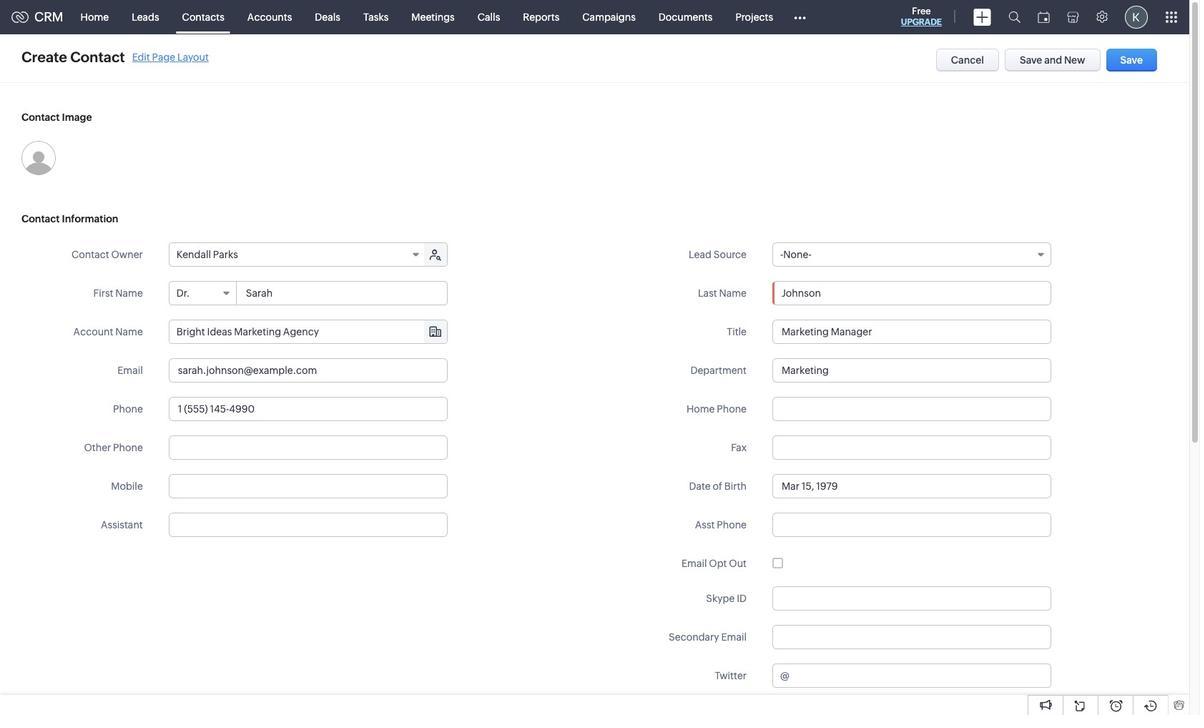 Task type: describe. For each thing, give the bounding box(es) containing it.
MMM D, YYYY text field
[[773, 474, 1052, 499]]

asst phone
[[695, 519, 747, 531]]

parks
[[213, 249, 238, 260]]

phone for other phone
[[113, 442, 143, 454]]

image image
[[21, 141, 56, 175]]

kendall
[[177, 249, 211, 260]]

birth
[[725, 481, 747, 492]]

create menu image
[[974, 8, 992, 25]]

tasks
[[363, 11, 389, 23]]

free
[[912, 6, 931, 16]]

Kendall Parks field
[[169, 243, 426, 266]]

accounts
[[247, 11, 292, 23]]

calls link
[[466, 0, 512, 34]]

lead
[[689, 249, 712, 260]]

save and new
[[1020, 54, 1086, 66]]

last name
[[698, 288, 747, 299]]

upgrade
[[901, 17, 942, 27]]

deals link
[[304, 0, 352, 34]]

owner
[[111, 249, 143, 260]]

-none-
[[781, 249, 812, 260]]

projects
[[736, 11, 773, 23]]

save for save
[[1121, 54, 1143, 66]]

phone up other phone
[[113, 404, 143, 415]]

Other Modules field
[[785, 5, 816, 28]]

name for first name
[[115, 288, 143, 299]]

Dr. field
[[169, 282, 237, 305]]

meetings
[[412, 11, 455, 23]]

lead source
[[689, 249, 747, 260]]

information
[[62, 213, 118, 225]]

date of birth
[[689, 481, 747, 492]]

contacts link
[[171, 0, 236, 34]]

first
[[93, 288, 113, 299]]

skype
[[706, 593, 735, 605]]

leads link
[[120, 0, 171, 34]]

out
[[729, 558, 747, 569]]

phone for asst phone
[[717, 519, 747, 531]]

and
[[1045, 54, 1063, 66]]

search element
[[1000, 0, 1030, 34]]

-None- field
[[773, 243, 1052, 267]]

contact for contact owner
[[72, 249, 109, 260]]

home phone
[[687, 404, 747, 415]]

source
[[714, 249, 747, 260]]

reports
[[523, 11, 560, 23]]

edit page layout link
[[132, 51, 209, 63]]

account name
[[73, 326, 143, 338]]

email for email opt out
[[682, 558, 707, 569]]

create menu element
[[965, 0, 1000, 34]]

logo image
[[11, 11, 29, 23]]

deals
[[315, 11, 340, 23]]

profile image
[[1125, 5, 1148, 28]]

of
[[713, 481, 723, 492]]

2 vertical spatial email
[[721, 632, 747, 643]]

documents link
[[647, 0, 724, 34]]

meetings link
[[400, 0, 466, 34]]

free upgrade
[[901, 6, 942, 27]]

search image
[[1009, 11, 1021, 23]]

crm
[[34, 9, 63, 24]]



Task type: locate. For each thing, give the bounding box(es) containing it.
date
[[689, 481, 711, 492]]

other
[[84, 442, 111, 454]]

twitter
[[715, 670, 747, 682]]

email opt out
[[682, 558, 747, 569]]

phone right asst
[[717, 519, 747, 531]]

contact image
[[21, 112, 92, 123]]

none-
[[784, 249, 812, 260]]

name right last
[[719, 288, 747, 299]]

phone right other
[[113, 442, 143, 454]]

projects link
[[724, 0, 785, 34]]

save button
[[1106, 49, 1158, 72]]

phone for home phone
[[717, 404, 747, 415]]

save
[[1020, 54, 1043, 66], [1121, 54, 1143, 66]]

email
[[117, 365, 143, 376], [682, 558, 707, 569], [721, 632, 747, 643]]

save down 'profile' "element"
[[1121, 54, 1143, 66]]

cancel button
[[936, 49, 999, 72]]

dr.
[[177, 288, 190, 299]]

1 horizontal spatial home
[[687, 404, 715, 415]]

1 vertical spatial email
[[682, 558, 707, 569]]

0 horizontal spatial home
[[81, 11, 109, 23]]

home
[[81, 11, 109, 23], [687, 404, 715, 415]]

contact down the home link
[[70, 49, 125, 65]]

fax
[[731, 442, 747, 454]]

email for email
[[117, 365, 143, 376]]

reports link
[[512, 0, 571, 34]]

documents
[[659, 11, 713, 23]]

campaigns link
[[571, 0, 647, 34]]

None text field
[[773, 281, 1052, 305], [773, 320, 1052, 344], [773, 358, 1052, 383], [773, 397, 1052, 421], [169, 436, 448, 460], [773, 436, 1052, 460], [169, 474, 448, 499], [169, 513, 448, 537], [773, 513, 1052, 537], [773, 587, 1052, 611], [773, 625, 1052, 650], [792, 665, 1051, 688], [773, 281, 1052, 305], [773, 320, 1052, 344], [773, 358, 1052, 383], [773, 397, 1052, 421], [169, 436, 448, 460], [773, 436, 1052, 460], [169, 474, 448, 499], [169, 513, 448, 537], [773, 513, 1052, 537], [773, 587, 1052, 611], [773, 625, 1052, 650], [792, 665, 1051, 688]]

layout
[[177, 51, 209, 63]]

contact down "information"
[[72, 249, 109, 260]]

crm link
[[11, 9, 63, 24]]

last
[[698, 288, 717, 299]]

home link
[[69, 0, 120, 34]]

create
[[21, 49, 67, 65]]

new
[[1065, 54, 1086, 66]]

0 horizontal spatial save
[[1020, 54, 1043, 66]]

calls
[[478, 11, 500, 23]]

calendar image
[[1038, 11, 1050, 23]]

1 save from the left
[[1020, 54, 1043, 66]]

contact
[[70, 49, 125, 65], [21, 112, 60, 123], [21, 213, 60, 225], [72, 249, 109, 260]]

None text field
[[237, 282, 447, 305], [169, 321, 447, 343], [169, 358, 448, 383], [169, 397, 448, 421], [237, 282, 447, 305], [169, 321, 447, 343], [169, 358, 448, 383], [169, 397, 448, 421]]

home up create contact edit page layout
[[81, 11, 109, 23]]

kendall parks
[[177, 249, 238, 260]]

1 horizontal spatial email
[[682, 558, 707, 569]]

home for home phone
[[687, 404, 715, 415]]

contact for contact image
[[21, 112, 60, 123]]

title
[[727, 326, 747, 338]]

0 horizontal spatial email
[[117, 365, 143, 376]]

profile element
[[1117, 0, 1157, 34]]

secondary
[[669, 632, 719, 643]]

email up 'twitter'
[[721, 632, 747, 643]]

contact for contact information
[[21, 213, 60, 225]]

first name
[[93, 288, 143, 299]]

page
[[152, 51, 175, 63]]

contact left image at the top
[[21, 112, 60, 123]]

campaigns
[[583, 11, 636, 23]]

0 vertical spatial home
[[81, 11, 109, 23]]

opt
[[709, 558, 727, 569]]

home for home
[[81, 11, 109, 23]]

email down account name
[[117, 365, 143, 376]]

email left opt
[[682, 558, 707, 569]]

None field
[[169, 321, 447, 343]]

name for last name
[[719, 288, 747, 299]]

name right first on the top of the page
[[115, 288, 143, 299]]

leads
[[132, 11, 159, 23]]

id
[[737, 593, 747, 605]]

phone
[[113, 404, 143, 415], [717, 404, 747, 415], [113, 442, 143, 454], [717, 519, 747, 531]]

edit
[[132, 51, 150, 63]]

@
[[781, 670, 790, 682]]

department
[[691, 365, 747, 376]]

1 vertical spatial home
[[687, 404, 715, 415]]

name
[[115, 288, 143, 299], [719, 288, 747, 299], [115, 326, 143, 338]]

cancel
[[951, 54, 984, 66]]

accounts link
[[236, 0, 304, 34]]

home down the department
[[687, 404, 715, 415]]

skype id
[[706, 593, 747, 605]]

name for account name
[[115, 326, 143, 338]]

2 save from the left
[[1121, 54, 1143, 66]]

2 horizontal spatial email
[[721, 632, 747, 643]]

save left and
[[1020, 54, 1043, 66]]

save and new button
[[1005, 49, 1101, 72]]

image
[[62, 112, 92, 123]]

1 horizontal spatial save
[[1121, 54, 1143, 66]]

-
[[781, 249, 784, 260]]

phone up fax
[[717, 404, 747, 415]]

name right account
[[115, 326, 143, 338]]

secondary email
[[669, 632, 747, 643]]

create contact edit page layout
[[21, 49, 209, 65]]

0 vertical spatial email
[[117, 365, 143, 376]]

contact left "information"
[[21, 213, 60, 225]]

mobile
[[111, 481, 143, 492]]

assistant
[[101, 519, 143, 531]]

contact owner
[[72, 249, 143, 260]]

contacts
[[182, 11, 225, 23]]

tasks link
[[352, 0, 400, 34]]

other phone
[[84, 442, 143, 454]]

asst
[[695, 519, 715, 531]]

account
[[73, 326, 113, 338]]

contact information
[[21, 213, 118, 225]]

save for save and new
[[1020, 54, 1043, 66]]



Task type: vqa. For each thing, say whether or not it's contained in the screenshot.
the rightmost save
yes



